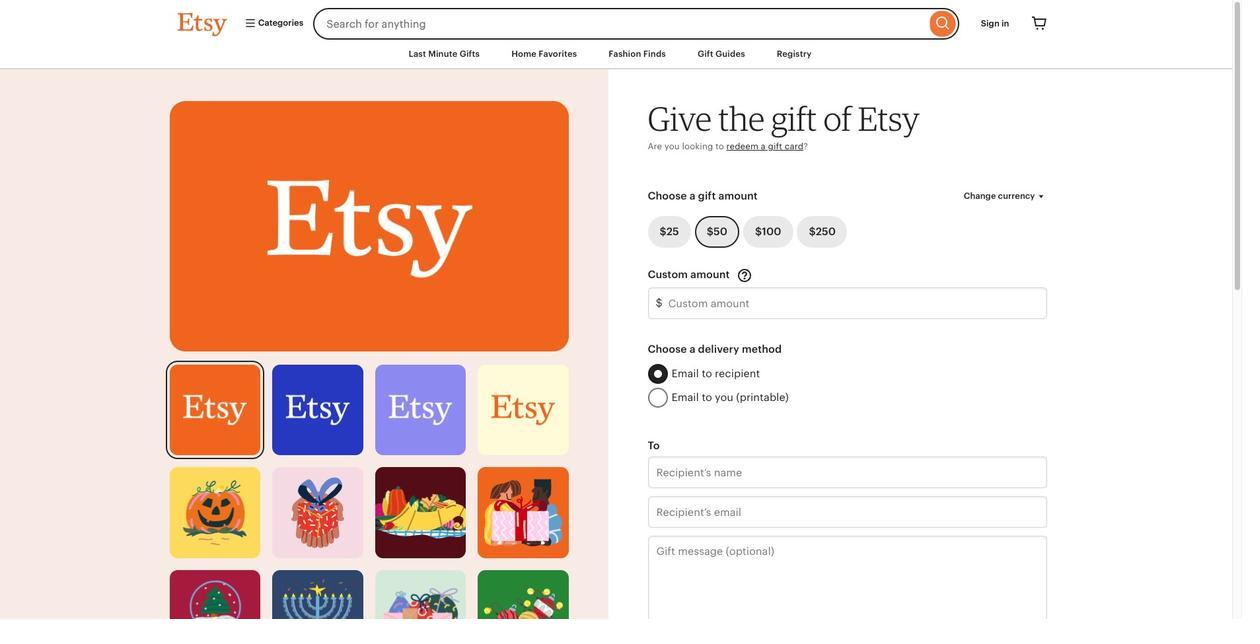 Task type: describe. For each thing, give the bounding box(es) containing it.
last minute gifts link
[[399, 42, 490, 66]]

categories button
[[234, 12, 310, 36]]

change currency
[[964, 191, 1036, 201]]

$50
[[707, 225, 728, 238]]

choose for choose a gift amount
[[648, 190, 687, 202]]

email to recipient
[[672, 367, 760, 380]]

Recipient's email email field
[[648, 497, 1048, 528]]

looking
[[683, 141, 714, 151]]

a for choose a gift amount
[[690, 190, 696, 202]]

guides
[[716, 49, 746, 59]]

finds
[[644, 49, 666, 59]]

method
[[742, 343, 782, 356]]

to
[[648, 440, 660, 452]]

fashion finds link
[[599, 42, 676, 66]]

email for email to you (printable)
[[672, 391, 699, 404]]

sign
[[982, 18, 1000, 28]]

registry link
[[767, 42, 822, 66]]

$25
[[660, 225, 679, 238]]

Search for anything text field
[[314, 8, 927, 40]]

1 horizontal spatial you
[[715, 391, 734, 404]]

Recipient's name text field
[[648, 457, 1048, 489]]

minute
[[428, 49, 458, 59]]

of
[[824, 99, 852, 139]]

illustration of two open hands holding a small box wrapped in a red paper with white confetti design on a light pink background with and small etsy logo in the top left corner in black font image
[[272, 468, 363, 558]]

home favorites
[[512, 49, 577, 59]]

fashion finds
[[609, 49, 666, 59]]

last minute gifts
[[409, 49, 480, 59]]

gift guides link
[[688, 42, 756, 66]]

custom
[[648, 269, 688, 281]]

recipient
[[715, 367, 760, 380]]

redeem
[[727, 141, 759, 151]]

menu bar containing last minute gifts
[[154, 40, 1079, 70]]

fashion
[[609, 49, 642, 59]]

email for email to recipient
[[672, 367, 699, 380]]

favorites
[[539, 49, 577, 59]]

etsy
[[858, 99, 920, 139]]

Gift message (optional) text field
[[648, 536, 1048, 619]]

a inside give the gift of etsy are you looking to redeem a gift card ?
[[761, 141, 766, 151]]

Custom amount number field
[[648, 288, 1048, 319]]



Task type: locate. For each thing, give the bounding box(es) containing it.
you down the email to recipient
[[715, 391, 734, 404]]

to for you
[[702, 391, 713, 404]]

last
[[409, 49, 426, 59]]

gift up the card
[[772, 99, 818, 139]]

delivery
[[699, 343, 740, 356]]

1 email from the top
[[672, 367, 699, 380]]

give the gift of etsy are you looking to redeem a gift card ?
[[648, 99, 920, 151]]

to inside give the gift of etsy are you looking to redeem a gift card ?
[[716, 141, 725, 151]]

the
[[719, 99, 765, 139]]

1 vertical spatial you
[[715, 391, 734, 404]]

you
[[665, 141, 680, 151], [715, 391, 734, 404]]

1 etsy logo with white font on an orange background image from the top
[[170, 101, 569, 352]]

1 vertical spatial choose
[[648, 343, 687, 356]]

0 vertical spatial to
[[716, 141, 725, 151]]

registry
[[777, 49, 812, 59]]

1 vertical spatial to
[[702, 367, 713, 380]]

illustration of an orange pumpkin with a carved face on a bed of green with a yellow background and a small etsy logo in the top left corner in black font image
[[170, 468, 260, 558]]

illustration of an assortment of 3 sphere ornaments with red and golden yellow colors and a string of lights running through them on a green background with a small etsy logo in white font in the top left corner image
[[478, 570, 569, 619]]

home favorites link
[[502, 42, 587, 66]]

in
[[1002, 18, 1010, 28]]

to right 'looking'
[[716, 141, 725, 151]]

amount right custom
[[691, 269, 730, 281]]

categories
[[256, 18, 304, 28]]

a down 'looking'
[[690, 190, 696, 202]]

change currency button
[[954, 184, 1057, 208]]

gifts
[[460, 49, 480, 59]]

$250
[[810, 225, 836, 238]]

are
[[648, 141, 663, 151]]

2 choose from the top
[[648, 343, 687, 356]]

illustration of a yellow cornucopia sitting on a white tablecloth with turquoise checkers and overfilling with an orange gourd, yellow corn, pink grapes, as well as seasonal foliage floating behind. the background is burgundy with a small etsy logo in white font in the top left corner. image
[[375, 468, 466, 558]]

illustration of lit menorah with a star as the center candle flame on a dark blue background with a small etsy logo in white font in the top left corner image
[[272, 570, 363, 619]]

home
[[512, 49, 537, 59]]

2 etsy logo with white font on an orange background image from the top
[[170, 365, 260, 456]]

(printable)
[[737, 391, 789, 404]]

0 vertical spatial etsy logo with white font on an orange background image
[[170, 101, 569, 352]]

custom amount
[[648, 269, 733, 281]]

1 vertical spatial a
[[690, 190, 696, 202]]

to for recipient
[[702, 367, 713, 380]]

email down choose a delivery method
[[672, 367, 699, 380]]

amount up $50
[[719, 190, 758, 202]]

you inside give the gift of etsy are you looking to redeem a gift card ?
[[665, 141, 680, 151]]

illustration of an assortment of multicolored wrapped presents with a light pastel green background and a small etsy logo in white font in the top left corner image
[[375, 570, 466, 619]]

0 vertical spatial choose
[[648, 190, 687, 202]]

1 choose from the top
[[648, 190, 687, 202]]

sign in button
[[972, 12, 1020, 36]]

0 horizontal spatial you
[[665, 141, 680, 151]]

etsy logo with white font on a cream background image
[[478, 365, 569, 456]]

etsy logo with white font on an orange background image
[[170, 101, 569, 352], [170, 365, 260, 456]]

menu bar
[[154, 40, 1079, 70]]

choose left delivery in the bottom of the page
[[648, 343, 687, 356]]

banner containing categories
[[154, 0, 1079, 40]]

a left delivery in the bottom of the page
[[690, 343, 696, 356]]

$100
[[756, 225, 782, 238]]

currency
[[999, 191, 1036, 201]]

banner
[[154, 0, 1079, 40]]

illustration of two people holding a large pink gift box with white zig zag stripes and a red and pink ribbon, on an orange background with a small etsy logo in white font in the top left corner image
[[478, 468, 569, 558]]

a for choose a delivery method
[[690, 343, 696, 356]]

gift
[[698, 49, 714, 59]]

choose up $25
[[648, 190, 687, 202]]

None search field
[[314, 8, 960, 40]]

2 vertical spatial a
[[690, 343, 696, 356]]

0 vertical spatial email
[[672, 367, 699, 380]]

etsy logo with white font on a blue background image
[[272, 365, 363, 456]]

gift for of
[[772, 99, 818, 139]]

2 vertical spatial to
[[702, 391, 713, 404]]

email to you (printable)
[[672, 391, 789, 404]]

0 vertical spatial gift
[[772, 99, 818, 139]]

choose a delivery method
[[648, 343, 782, 356]]

give
[[648, 99, 712, 139]]

0 vertical spatial a
[[761, 141, 766, 151]]

to down choose a delivery method
[[702, 367, 713, 380]]

gift for amount
[[699, 190, 716, 202]]

gift left the card
[[769, 141, 783, 151]]

redeem a gift card link
[[727, 141, 804, 151]]

1 vertical spatial etsy logo with white font on an orange background image
[[170, 365, 260, 456]]

etsy logo with orange font on a lavender background image
[[375, 365, 466, 456]]

choose a gift amount
[[648, 190, 758, 202]]

1 vertical spatial amount
[[691, 269, 730, 281]]

2 vertical spatial gift
[[699, 190, 716, 202]]

illustration of hands cradling a snow globe with a green christmas tree and falling snow against a maroon red background with a small etsy logo in white font in the top left corner.. image
[[170, 570, 260, 619]]

0 vertical spatial you
[[665, 141, 680, 151]]

change
[[964, 191, 997, 201]]

a right redeem
[[761, 141, 766, 151]]

1 vertical spatial gift
[[769, 141, 783, 151]]

email
[[672, 367, 699, 380], [672, 391, 699, 404]]

gift
[[772, 99, 818, 139], [769, 141, 783, 151], [699, 190, 716, 202]]

gift up $50
[[699, 190, 716, 202]]

sign in
[[982, 18, 1010, 28]]

0 vertical spatial amount
[[719, 190, 758, 202]]

choose
[[648, 190, 687, 202], [648, 343, 687, 356]]

to
[[716, 141, 725, 151], [702, 367, 713, 380], [702, 391, 713, 404]]

choose for choose a delivery method
[[648, 343, 687, 356]]

gift guides
[[698, 49, 746, 59]]

2 email from the top
[[672, 391, 699, 404]]

1 vertical spatial email
[[672, 391, 699, 404]]

to down the email to recipient
[[702, 391, 713, 404]]

?
[[804, 141, 808, 151]]

you right are
[[665, 141, 680, 151]]

email down the email to recipient
[[672, 391, 699, 404]]

a
[[761, 141, 766, 151], [690, 190, 696, 202], [690, 343, 696, 356]]

card
[[785, 141, 804, 151]]

amount
[[719, 190, 758, 202], [691, 269, 730, 281]]



Task type: vqa. For each thing, say whether or not it's contained in the screenshot.
"turn"
no



